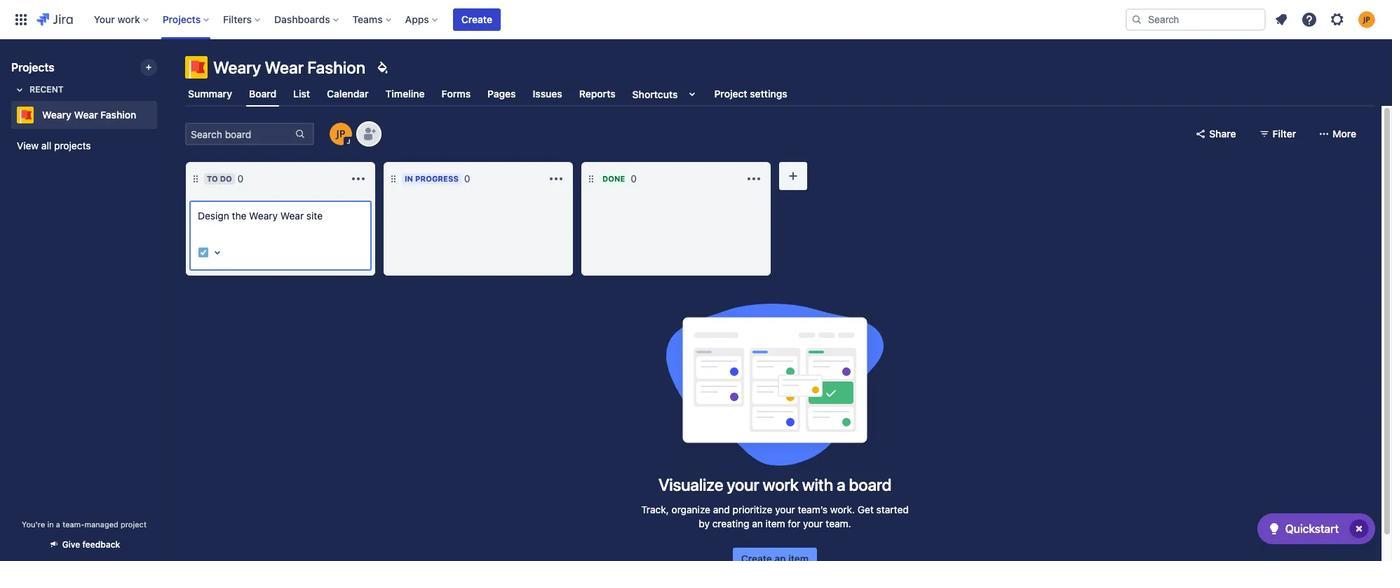 Task type: locate. For each thing, give the bounding box(es) containing it.
your
[[727, 475, 760, 495], [776, 504, 796, 516], [804, 518, 824, 530]]

your up prioritize
[[727, 475, 760, 495]]

settings
[[750, 88, 788, 100]]

0 vertical spatial weary wear fashion
[[213, 58, 366, 77]]

team.
[[826, 518, 852, 530]]

0 vertical spatial fashion
[[307, 58, 366, 77]]

0 horizontal spatial wear
[[74, 109, 98, 121]]

create column image
[[785, 168, 802, 185]]

add people image
[[361, 126, 378, 142]]

fashion up calendar
[[307, 58, 366, 77]]

What needs to be done? - Press the "Enter" key to submit or the "Escape" key to cancel. text field
[[198, 209, 363, 237]]

your work button
[[90, 8, 154, 31]]

0 vertical spatial wear
[[265, 58, 304, 77]]

Search board text field
[[187, 124, 293, 144]]

1 vertical spatial projects
[[11, 61, 54, 74]]

0 vertical spatial work
[[118, 13, 140, 25]]

sidebar navigation image
[[153, 56, 184, 84]]

1 horizontal spatial weary
[[213, 58, 261, 77]]

0 horizontal spatial column actions menu image
[[548, 171, 565, 187]]

0 right done
[[631, 173, 637, 185]]

dashboards button
[[270, 8, 344, 31]]

filter
[[1273, 128, 1297, 140]]

your up for
[[776, 504, 796, 516]]

1 0 from the left
[[238, 173, 244, 185]]

0 horizontal spatial fashion
[[101, 109, 136, 121]]

0 horizontal spatial weary wear fashion
[[42, 109, 136, 121]]

projects
[[163, 13, 201, 25], [11, 61, 54, 74]]

give feedback button
[[40, 533, 129, 556]]

projects up the recent
[[11, 61, 54, 74]]

column actions menu image left create column image
[[746, 171, 763, 187]]

give
[[62, 540, 80, 550]]

0 right do
[[238, 173, 244, 185]]

more button
[[1311, 123, 1366, 145]]

0
[[238, 173, 244, 185], [464, 173, 471, 185], [631, 173, 637, 185]]

dashboards
[[274, 13, 330, 25]]

track, organize and prioritize your team's work. get started by creating an item for your team.
[[642, 504, 909, 530]]

0 vertical spatial your
[[727, 475, 760, 495]]

notifications image
[[1274, 11, 1290, 28]]

1 horizontal spatial work
[[763, 475, 799, 495]]

view all projects
[[17, 140, 91, 152]]

0 vertical spatial projects
[[163, 13, 201, 25]]

1 vertical spatial work
[[763, 475, 799, 495]]

1 horizontal spatial a
[[837, 475, 846, 495]]

item
[[766, 518, 786, 530]]

project settings link
[[712, 81, 791, 107]]

2 column actions menu image from the left
[[746, 171, 763, 187]]

progress
[[415, 174, 459, 183]]

2 vertical spatial your
[[804, 518, 824, 530]]

projects up sidebar navigation image
[[163, 13, 201, 25]]

weary wear fashion
[[213, 58, 366, 77], [42, 109, 136, 121]]

to do 0
[[207, 173, 244, 185]]

column actions menu image
[[548, 171, 565, 187], [746, 171, 763, 187]]

forms
[[442, 88, 471, 100]]

wear up list
[[265, 58, 304, 77]]

0 horizontal spatial projects
[[11, 61, 54, 74]]

0 horizontal spatial weary
[[42, 109, 72, 121]]

started
[[877, 504, 909, 516]]

feedback
[[82, 540, 120, 550]]

weary wear fashion inside weary wear fashion link
[[42, 109, 136, 121]]

work right your
[[118, 13, 140, 25]]

project
[[121, 520, 147, 529]]

1 horizontal spatial column actions menu image
[[746, 171, 763, 187]]

wear
[[265, 58, 304, 77], [74, 109, 98, 121]]

timeline
[[386, 88, 425, 100]]

a right the in
[[56, 520, 60, 529]]

1 horizontal spatial 0
[[464, 173, 471, 185]]

primary element
[[8, 0, 1126, 39]]

weary wear fashion up the view all projects link
[[42, 109, 136, 121]]

teams button
[[349, 8, 397, 31]]

0 horizontal spatial a
[[56, 520, 60, 529]]

1 horizontal spatial fashion
[[307, 58, 366, 77]]

visualize
[[659, 475, 724, 495]]

by
[[699, 518, 710, 530]]

settings image
[[1330, 11, 1347, 28]]

you're in a team-managed project
[[22, 520, 147, 529]]

help image
[[1302, 11, 1319, 28]]

search image
[[1132, 14, 1143, 25]]

0 horizontal spatial 0
[[238, 173, 244, 185]]

calendar link
[[324, 81, 372, 107]]

tab list
[[177, 81, 1385, 107]]

1 horizontal spatial projects
[[163, 13, 201, 25]]

work
[[118, 13, 140, 25], [763, 475, 799, 495]]

recent
[[29, 84, 64, 95]]

0 horizontal spatial work
[[118, 13, 140, 25]]

2 0 from the left
[[464, 173, 471, 185]]

team-
[[63, 520, 85, 529]]

your down team's
[[804, 518, 824, 530]]

visualize your work with a board
[[659, 475, 892, 495]]

weary down the recent
[[42, 109, 72, 121]]

0 vertical spatial weary
[[213, 58, 261, 77]]

work up track, organize and prioritize your team's work. get started by creating an item for your team.
[[763, 475, 799, 495]]

wear up the view all projects link
[[74, 109, 98, 121]]

done 0
[[603, 173, 637, 185]]

tab list containing board
[[177, 81, 1385, 107]]

done
[[603, 174, 626, 183]]

your profile and settings image
[[1359, 11, 1376, 28]]

column actions menu image left done
[[548, 171, 565, 187]]

jira image
[[36, 11, 73, 28], [36, 11, 73, 28]]

to
[[207, 174, 218, 183]]

a right with
[[837, 475, 846, 495]]

projects button
[[158, 8, 215, 31]]

check image
[[1266, 521, 1283, 538]]

apps button
[[401, 8, 443, 31]]

1 vertical spatial weary wear fashion
[[42, 109, 136, 121]]

board
[[849, 475, 892, 495]]

create button
[[453, 8, 501, 31]]

get
[[858, 504, 874, 516]]

weary
[[213, 58, 261, 77], [42, 109, 72, 121]]

a
[[837, 475, 846, 495], [56, 520, 60, 529]]

collapse recent projects image
[[11, 81, 28, 98]]

set background color image
[[374, 59, 391, 76]]

Search field
[[1126, 8, 1267, 31]]

your
[[94, 13, 115, 25]]

fashion
[[307, 58, 366, 77], [101, 109, 136, 121]]

1 horizontal spatial wear
[[265, 58, 304, 77]]

0 right progress
[[464, 173, 471, 185]]

banner
[[0, 0, 1393, 39]]

weary wear fashion up list
[[213, 58, 366, 77]]

1 horizontal spatial your
[[776, 504, 796, 516]]

you're
[[22, 520, 45, 529]]

weary up board at the left top of the page
[[213, 58, 261, 77]]

2 horizontal spatial 0
[[631, 173, 637, 185]]

fashion left add to starred image
[[101, 109, 136, 121]]

1 column actions menu image from the left
[[548, 171, 565, 187]]



Task type: vqa. For each thing, say whether or not it's contained in the screenshot.
Collapse Starred projects Icon
no



Task type: describe. For each thing, give the bounding box(es) containing it.
add to starred image
[[153, 107, 170, 124]]

prioritize
[[733, 504, 773, 516]]

pages
[[488, 88, 516, 100]]

1 vertical spatial fashion
[[101, 109, 136, 121]]

0 horizontal spatial your
[[727, 475, 760, 495]]

1 vertical spatial your
[[776, 504, 796, 516]]

task image
[[198, 247, 209, 258]]

summary
[[188, 88, 232, 100]]

project settings
[[715, 88, 788, 100]]

team's
[[798, 504, 828, 516]]

with
[[803, 475, 834, 495]]

managed
[[85, 520, 118, 529]]

project
[[715, 88, 748, 100]]

list
[[293, 88, 310, 100]]

issues link
[[530, 81, 565, 107]]

and
[[714, 504, 730, 516]]

track,
[[642, 504, 669, 516]]

column actions menu image
[[350, 171, 367, 187]]

do
[[220, 174, 232, 183]]

filters button
[[219, 8, 266, 31]]

forms link
[[439, 81, 474, 107]]

1 horizontal spatial weary wear fashion
[[213, 58, 366, 77]]

teams
[[353, 13, 383, 25]]

in
[[47, 520, 54, 529]]

2 horizontal spatial your
[[804, 518, 824, 530]]

summary link
[[185, 81, 235, 107]]

share
[[1210, 128, 1237, 140]]

0 for to do 0
[[238, 173, 244, 185]]

for
[[788, 518, 801, 530]]

view
[[17, 140, 39, 152]]

your work
[[94, 13, 140, 25]]

an
[[752, 518, 763, 530]]

reports
[[579, 88, 616, 100]]

1 vertical spatial weary
[[42, 109, 72, 121]]

banner containing your work
[[0, 0, 1393, 39]]

appswitcher icon image
[[13, 11, 29, 28]]

creating
[[713, 518, 750, 530]]

issues
[[533, 88, 563, 100]]

all
[[41, 140, 51, 152]]

timeline link
[[383, 81, 428, 107]]

create
[[462, 13, 493, 25]]

projects
[[54, 140, 91, 152]]

0 vertical spatial a
[[837, 475, 846, 495]]

in
[[405, 174, 413, 183]]

pages link
[[485, 81, 519, 107]]

0 for in progress 0
[[464, 173, 471, 185]]

more
[[1333, 128, 1357, 140]]

1 vertical spatial a
[[56, 520, 60, 529]]

shortcuts button
[[630, 81, 703, 107]]

in progress 0
[[405, 173, 471, 185]]

work inside your work dropdown button
[[118, 13, 140, 25]]

dismiss quickstart image
[[1349, 518, 1371, 540]]

give feedback
[[62, 540, 120, 550]]

quickstart button
[[1258, 514, 1376, 545]]

3 0 from the left
[[631, 173, 637, 185]]

list link
[[291, 81, 313, 107]]

shortcuts
[[633, 88, 678, 100]]

weary wear fashion link
[[11, 101, 152, 129]]

view all projects link
[[11, 133, 157, 159]]

james peterson image
[[330, 123, 352, 145]]

work.
[[831, 504, 855, 516]]

calendar
[[327, 88, 369, 100]]

apps
[[405, 13, 429, 25]]

quickstart
[[1286, 523, 1340, 535]]

filters
[[223, 13, 252, 25]]

create project image
[[143, 62, 154, 73]]

filter button
[[1251, 123, 1305, 145]]

1 vertical spatial wear
[[74, 109, 98, 121]]

organize
[[672, 504, 711, 516]]

projects inside projects dropdown button
[[163, 13, 201, 25]]

board
[[249, 88, 277, 100]]

reports link
[[577, 81, 619, 107]]

share button
[[1187, 123, 1245, 145]]



